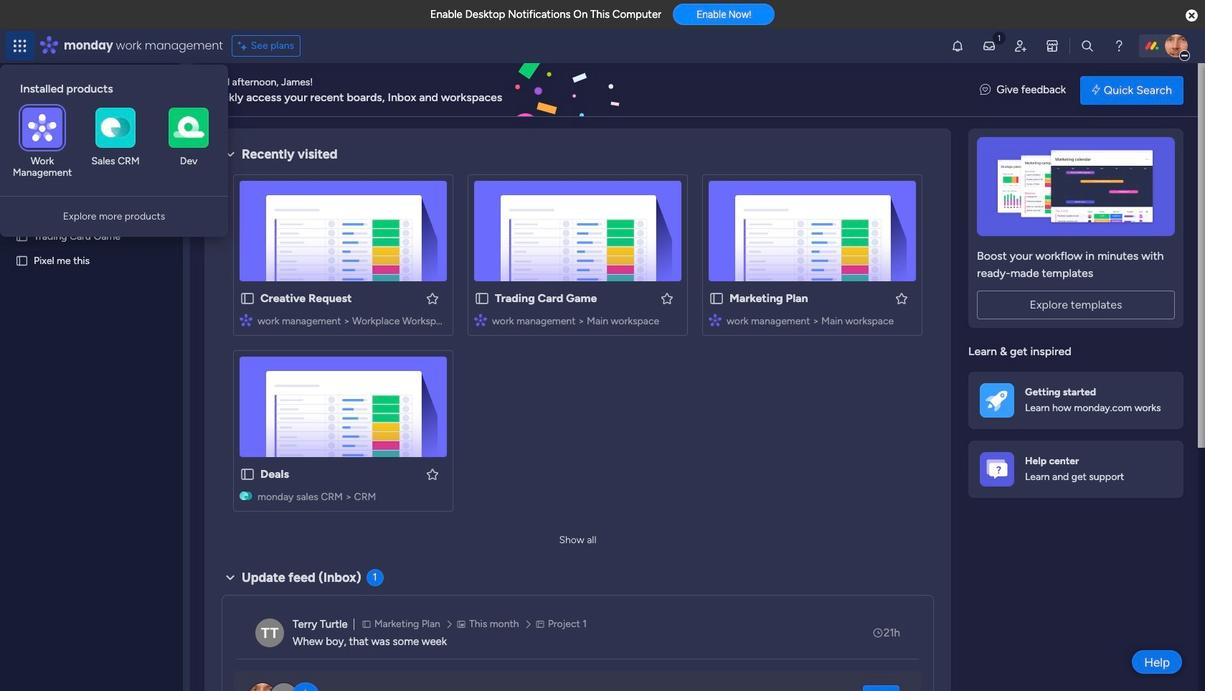 Task type: locate. For each thing, give the bounding box(es) containing it.
1 vertical spatial option
[[9, 96, 174, 119]]

1 vertical spatial public board image
[[15, 253, 29, 267]]

1 add to favorites image from the top
[[426, 291, 440, 305]]

Search in workspace field
[[30, 170, 120, 187]]

1 add to favorites image from the left
[[660, 291, 675, 305]]

option
[[9, 72, 174, 95], [9, 96, 174, 119], [0, 198, 183, 201]]

select product image
[[13, 39, 27, 53]]

terry turtle image
[[256, 619, 284, 647]]

1 horizontal spatial public board image
[[474, 291, 490, 307]]

option up sales crm image
[[9, 72, 174, 95]]

0 horizontal spatial public board image
[[240, 291, 256, 307]]

quick search results list box
[[222, 163, 935, 529]]

2 add to favorites image from the left
[[895, 291, 909, 305]]

public board image
[[15, 229, 29, 243], [15, 253, 29, 267], [240, 467, 256, 482]]

invite members image
[[1014, 39, 1029, 53]]

public board image inside quick search results list box
[[240, 467, 256, 482]]

2 vertical spatial option
[[0, 198, 183, 201]]

2 add to favorites image from the top
[[426, 467, 440, 481]]

list box
[[0, 196, 183, 466]]

add to favorites image
[[426, 291, 440, 305], [426, 467, 440, 481]]

2 vertical spatial public board image
[[240, 467, 256, 482]]

0 vertical spatial add to favorites image
[[426, 291, 440, 305]]

sales crm image
[[95, 108, 136, 148]]

option down installed products 'element'
[[9, 96, 174, 119]]

0 horizontal spatial add to favorites image
[[660, 291, 675, 305]]

help center element
[[969, 440, 1184, 498]]

2 horizontal spatial public board image
[[709, 291, 725, 307]]

close recently visited image
[[222, 146, 239, 163]]

1 vertical spatial add to favorites image
[[426, 467, 440, 481]]

add to favorites image
[[660, 291, 675, 305], [895, 291, 909, 305]]

option down search in workspace field
[[0, 198, 183, 201]]

1 image
[[993, 29, 1006, 46]]

add to favorites image for second public board image from the left
[[660, 291, 675, 305]]

public board image
[[240, 291, 256, 307], [474, 291, 490, 307], [709, 291, 725, 307]]

search everything image
[[1081, 39, 1095, 53]]

1 horizontal spatial add to favorites image
[[895, 291, 909, 305]]

dev image
[[169, 108, 209, 148]]



Task type: describe. For each thing, give the bounding box(es) containing it.
getting started element
[[969, 371, 1184, 429]]

james peterson image
[[1166, 34, 1189, 57]]

update feed image
[[983, 39, 997, 53]]

help image
[[1113, 39, 1127, 53]]

v2 bolt switch image
[[1093, 82, 1101, 98]]

2 public board image from the left
[[474, 291, 490, 307]]

close update feed (inbox) image
[[222, 569, 239, 586]]

notifications image
[[951, 39, 965, 53]]

0 vertical spatial public board image
[[15, 229, 29, 243]]

monday marketplace image
[[1046, 39, 1060, 53]]

add to favorites image for first public board image from right
[[895, 291, 909, 305]]

1 public board image from the left
[[240, 291, 256, 307]]

work management image
[[22, 108, 62, 148]]

installed products element
[[20, 82, 211, 96]]

workspace selection element
[[14, 139, 120, 158]]

v2 user feedback image
[[981, 82, 991, 98]]

templates image image
[[982, 137, 1171, 236]]

see plans image
[[238, 38, 251, 54]]

3 public board image from the left
[[709, 291, 725, 307]]

workspace image
[[14, 140, 28, 156]]

0 vertical spatial option
[[9, 72, 174, 95]]

dapulse close image
[[1187, 9, 1199, 23]]

1 element
[[367, 569, 384, 586]]



Task type: vqa. For each thing, say whether or not it's contained in the screenshot.
bottom option
yes



